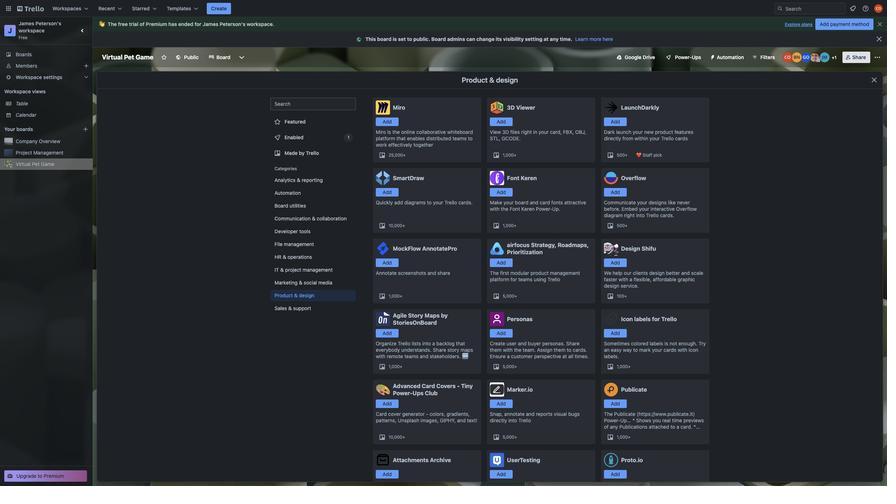 Task type: describe. For each thing, give the bounding box(es) containing it.
miro for miro
[[393, 105, 405, 111]]

for inside banner
[[195, 21, 201, 27]]

open information menu image
[[863, 5, 870, 12]]

keren inside make your board and card fonts attractive with the font keren power-up.
[[522, 206, 535, 212]]

your inside view 3d files right in your card, fbx, obj, stl, gcode.
[[539, 129, 549, 135]]

teams inside miro is the online collaborative whiteboard platform that enables distributed teams to work effectively together
[[453, 136, 467, 142]]

+ for agile story maps by storiesonboard
[[400, 365, 403, 370]]

table
[[16, 101, 28, 107]]

ups inside advanced card covers - tiny power-ups club
[[413, 391, 424, 397]]

filters button
[[750, 52, 778, 63]]

gary orlando (garyorlando) image
[[801, 52, 811, 62]]

boards link
[[0, 49, 93, 60]]

ben nelson (bennelson96) image
[[792, 52, 802, 62]]

directly for launchdarkly
[[604, 136, 622, 142]]

10,000 + for smartdraw
[[389, 223, 405, 229]]

screenshots
[[398, 270, 426, 276]]

that inside miro is the online collaborative whiteboard platform that enables distributed teams to work effectively together
[[397, 136, 406, 142]]

james peterson (jamespeterson93) image
[[811, 52, 821, 62]]

3d inside view 3d files right in your card, fbx, obj, stl, gcode.
[[503, 129, 509, 135]]

to right 'set'
[[407, 36, 412, 42]]

and left share
[[428, 270, 436, 276]]

to inside miro is the online collaborative whiteboard platform that enables distributed teams to work effectively together
[[468, 136, 473, 142]]

free
[[118, 21, 128, 27]]

& for communication & collaboration link
[[312, 216, 316, 222]]

pet inside board name text box
[[124, 54, 134, 61]]

1,000 for agile
[[389, 365, 400, 370]]

add for icon labels for trello
[[611, 331, 620, 337]]

scale
[[692, 270, 704, 276]]

before.
[[604, 206, 621, 212]]

it & project management link
[[270, 265, 356, 276]]

icon
[[621, 316, 633, 323]]

- for colors,
[[426, 412, 429, 418]]

online
[[401, 129, 415, 135]]

here
[[603, 36, 613, 42]]

workspace inside banner
[[247, 21, 273, 27]]

annotate screenshots and share
[[376, 270, 450, 276]]

0 horizontal spatial game
[[41, 161, 54, 167]]

0 vertical spatial cards.
[[459, 200, 473, 206]]

enables
[[407, 136, 425, 142]]

google drive button
[[613, 52, 660, 63]]

+ for publicate
[[628, 435, 631, 441]]

covers
[[437, 383, 456, 390]]

file management
[[275, 242, 314, 248]]

1,000 + up proto.io
[[617, 435, 631, 441]]

trello inside organize trello lists into a backlog that everybody understands. share story maps with remote teams and stakeholders. 🆕
[[398, 341, 411, 347]]

your up embed
[[638, 200, 648, 206]]

add button for proto.io
[[604, 471, 627, 479]]

attachments
[[393, 458, 429, 464]]

roadmaps,
[[558, 242, 589, 249]]

font keren
[[507, 175, 537, 182]]

featured link
[[270, 115, 356, 129]]

unsplash
[[398, 418, 419, 424]]

workspace settings
[[16, 74, 62, 80]]

0 vertical spatial product & design
[[462, 76, 518, 84]]

share inside button
[[853, 54, 867, 60]]

marker.io
[[507, 387, 533, 393]]

maps
[[461, 347, 473, 354]]

a inside organize trello lists into a backlog that everybody understands. share story maps with remote teams and stakeholders. 🆕
[[433, 341, 435, 347]]

back to home image
[[17, 3, 44, 14]]

workspace for workspace settings
[[16, 74, 42, 80]]

an
[[604, 347, 610, 354]]

cards. inside create user and buyer personas. share them with the team. assign them to cards. ensure a customer perspective at all times.
[[573, 347, 587, 354]]

annotate
[[376, 270, 397, 276]]

0 horizontal spatial board
[[377, 36, 392, 42]]

2 horizontal spatial for
[[652, 316, 660, 323]]

right inside "communicate your designs like never before. embed your interactive overflow diagram right into trello cards."
[[624, 213, 635, 219]]

file management link
[[270, 239, 356, 250]]

marketing & social media
[[275, 280, 333, 286]]

never
[[677, 200, 690, 206]]

we
[[604, 270, 612, 276]]

the for font keren
[[501, 206, 509, 212]]

100
[[617, 294, 625, 299]]

can
[[467, 36, 475, 42]]

with inside create user and buyer personas. share them with the team. assign them to cards. ensure a customer perspective at all times.
[[503, 347, 513, 354]]

1 vertical spatial 1
[[348, 135, 350, 140]]

& for it & project management link
[[280, 267, 284, 273]]

power- inside advanced card covers - tiny power-ups club
[[393, 391, 413, 397]]

the inside banner
[[108, 21, 117, 27]]

miro is the online collaborative whiteboard platform that enables distributed teams to work effectively together
[[376, 129, 473, 148]]

at inside create user and buyer personas. share them with the team. assign them to cards. ensure a customer perspective at all times.
[[563, 354, 567, 360]]

is inside miro is the online collaborative whiteboard platform that enables distributed teams to work effectively together
[[388, 129, 391, 135]]

5,000 + for marker.io
[[503, 435, 517, 441]]

management inside the first modular product management platform for teams using trello
[[550, 270, 580, 276]]

usertesting
[[507, 458, 540, 464]]

0 vertical spatial product
[[462, 76, 488, 84]]

google drive icon image
[[617, 55, 622, 60]]

agile
[[393, 313, 407, 319]]

add button for attachments archive
[[376, 471, 399, 479]]

ups inside power-ups button
[[692, 54, 702, 60]]

add for airfocus strategy, roadmaps, prioritization
[[497, 260, 506, 266]]

more
[[590, 36, 602, 42]]

calendar
[[16, 112, 36, 118]]

james peterson's workspace free
[[19, 20, 63, 40]]

0 vertical spatial font
[[507, 175, 520, 182]]

trello inside snap, annotate and reports visual bugs directly into trello
[[519, 418, 531, 424]]

trello inside the first modular product management platform for teams using trello
[[548, 277, 561, 283]]

design up the affordable
[[650, 270, 665, 276]]

explore
[[785, 22, 801, 27]]

peterson's inside banner
[[220, 21, 246, 27]]

& for analytics & reporting link
[[297, 177, 301, 183]]

board for board utilities
[[275, 203, 288, 209]]

add button for publicate
[[604, 400, 627, 409]]

mockflow annotatepro
[[393, 246, 457, 252]]

board for board
[[217, 54, 231, 60]]

customize views image
[[238, 54, 246, 61]]

quickly
[[376, 200, 393, 206]]

virtual pet game inside board name text box
[[102, 54, 154, 61]]

❤️ staff pick
[[636, 153, 662, 158]]

with inside sometimes colored labels is not enough. try an easy way to mark your cards with icon labels.
[[678, 347, 688, 354]]

add button for smartdraw
[[376, 188, 399, 197]]

personas
[[507, 316, 533, 323]]

automation link
[[270, 188, 356, 199]]

directly for marker.io
[[490, 418, 507, 424]]

.
[[273, 21, 274, 27]]

bugs
[[569, 412, 580, 418]]

project
[[285, 267, 301, 273]]

+ for overflow
[[625, 223, 628, 229]]

categories
[[275, 166, 297, 172]]

0 vertical spatial labels
[[635, 316, 651, 323]]

add for smartdraw
[[383, 189, 392, 195]]

share inside create user and buyer personas. share them with the team. assign them to cards. ensure a customer perspective at all times.
[[567, 341, 580, 347]]

1,000 up proto.io
[[617, 435, 628, 441]]

0 horizontal spatial virtual pet game
[[16, 161, 54, 167]]

add for font keren
[[497, 189, 506, 195]]

story
[[408, 313, 423, 319]]

1,000 for mockflow
[[389, 294, 400, 299]]

design down faster
[[604, 283, 620, 289]]

1 horizontal spatial is
[[393, 36, 397, 42]]

0 vertical spatial 1
[[835, 55, 837, 60]]

virtual inside board name text box
[[102, 54, 123, 61]]

view
[[490, 129, 501, 135]]

+ for 3d viewer
[[514, 153, 517, 158]]

add button for font keren
[[490, 188, 513, 197]]

and inside organize trello lists into a backlog that everybody understands. share story maps with remote teams and stakeholders. 🆕
[[420, 354, 429, 360]]

100 +
[[617, 294, 627, 299]]

starred button
[[128, 3, 161, 14]]

workspace navigation collapse icon image
[[78, 26, 88, 36]]

fonts
[[552, 200, 563, 206]]

public.
[[414, 36, 430, 42]]

cards inside dark launch your new product features directly from within your trello cards
[[675, 136, 688, 142]]

teams inside organize trello lists into a backlog that everybody understands. share story maps with remote teams and stakeholders. 🆕
[[405, 354, 419, 360]]

public
[[184, 54, 199, 60]]

10,000 for advanced card covers - tiny power-ups club
[[389, 435, 403, 441]]

add for marker.io
[[497, 401, 506, 407]]

add for overflow
[[611, 189, 620, 195]]

share
[[438, 270, 450, 276]]

show menu image
[[874, 54, 881, 61]]

attachments archive
[[393, 458, 451, 464]]

automation inside button
[[717, 54, 744, 60]]

3d viewer
[[507, 105, 536, 111]]

learn more here link
[[573, 36, 613, 42]]

right inside view 3d files right in your card, fbx, obj, stl, gcode.
[[521, 129, 532, 135]]

workspace for workspace views
[[4, 88, 31, 95]]

developer tools
[[275, 229, 311, 235]]

any
[[550, 36, 559, 42]]

airfocus
[[507, 242, 530, 249]]

1 horizontal spatial premium
[[146, 21, 167, 27]]

workspace views
[[4, 88, 46, 95]]

hr & operations link
[[270, 252, 356, 263]]

featured
[[285, 119, 306, 125]]

boards
[[16, 51, 32, 57]]

company overview
[[16, 138, 60, 144]]

communicate your designs like never before. embed your interactive overflow diagram right into trello cards.
[[604, 200, 697, 219]]

table link
[[16, 100, 88, 107]]

10,000 for smartdraw
[[389, 223, 403, 229]]

members
[[16, 63, 37, 69]]

design up 3d viewer
[[496, 76, 518, 84]]

1,000 for 3d
[[503, 153, 514, 158]]

into inside "communicate your designs like never before. embed your interactive overflow diagram right into trello cards."
[[636, 213, 645, 219]]

0 vertical spatial 3d
[[507, 105, 515, 111]]

management up operations
[[284, 242, 314, 248]]

5,000 for airfocus strategy, roadmaps, prioritization
[[503, 294, 515, 299]]

platform inside miro is the online collaborative whiteboard platform that enables distributed teams to work effectively together
[[376, 136, 395, 142]]

product inside "link"
[[275, 293, 293, 299]]

add for 3d viewer
[[497, 119, 506, 125]]

add board image
[[83, 127, 88, 132]]

into inside organize trello lists into a backlog that everybody understands. share story maps with remote teams and stakeholders. 🆕
[[423, 341, 431, 347]]

5,000 + for airfocus strategy, roadmaps, prioritization
[[503, 294, 517, 299]]

jeremy miller (jeremymiller198) image
[[820, 52, 830, 62]]

product inside the first modular product management platform for teams using trello
[[531, 270, 549, 276]]

times.
[[575, 354, 589, 360]]

star or unstar board image
[[161, 55, 167, 60]]

add button for launchdarkly
[[604, 118, 627, 126]]

to inside upgrade to premium link
[[38, 474, 42, 480]]

add for mockflow annotatepro
[[383, 260, 392, 266]]

your right embed
[[639, 206, 650, 212]]

images,
[[421, 418, 439, 424]]

effectively
[[388, 142, 412, 148]]

like
[[668, 200, 676, 206]]

this member is an admin of this board. image
[[817, 59, 820, 62]]

add for launchdarkly
[[611, 119, 620, 125]]

2 500 + from the top
[[617, 223, 628, 229]]

your up within
[[633, 129, 643, 135]]

& for the product & design "link"
[[294, 293, 298, 299]]

your down new
[[650, 136, 660, 142]]

0 vertical spatial at
[[544, 36, 549, 42]]

recent
[[98, 5, 115, 11]]

and inside create user and buyer personas. share them with the team. assign them to cards. ensure a customer perspective at all times.
[[518, 341, 527, 347]]

your right the diagrams at left top
[[433, 200, 443, 206]]

1,000 for icon
[[617, 365, 628, 370]]

story
[[448, 347, 459, 354]]

sm image
[[707, 52, 717, 62]]

labels.
[[604, 354, 619, 360]]

add button for overflow
[[604, 188, 627, 197]]

+ for smartdraw
[[403, 223, 405, 229]]

+ left ❤️ on the top right of page
[[625, 153, 628, 158]]

0 vertical spatial by
[[299, 150, 305, 156]]

& for marketing & social media 'link'
[[299, 280, 303, 286]]

create for create user and buyer personas. share them with the team. assign them to cards. ensure a customer perspective at all times.
[[490, 341, 505, 347]]

sales
[[275, 306, 287, 312]]

and inside make your board and card fonts attractive with the font keren power-up.
[[530, 200, 539, 206]]

filters
[[761, 54, 775, 60]]

way
[[623, 347, 632, 354]]

product & design inside "link"
[[275, 293, 315, 299]]

0 horizontal spatial christina overa (christinaovera) image
[[783, 52, 793, 62]]



Task type: vqa. For each thing, say whether or not it's contained in the screenshot.
right directly
yes



Task type: locate. For each thing, give the bounding box(es) containing it.
0 vertical spatial pet
[[124, 54, 134, 61]]

upgrade
[[16, 474, 36, 480]]

2 horizontal spatial into
[[636, 213, 645, 219]]

0 vertical spatial board
[[432, 36, 446, 42]]

+ up mockflow
[[403, 223, 405, 229]]

0 vertical spatial keren
[[521, 175, 537, 182]]

generator
[[402, 412, 425, 418]]

your inside make your board and card fonts attractive with the font keren power-up.
[[504, 200, 514, 206]]

teams inside the first modular product management platform for teams using trello
[[519, 277, 533, 283]]

boards
[[16, 126, 33, 132]]

sm image
[[356, 36, 366, 43]]

0 notifications image
[[849, 4, 858, 13]]

gcode.
[[502, 136, 521, 142]]

0 horizontal spatial create
[[211, 5, 227, 11]]

500 + left ❤️ on the top right of page
[[617, 153, 628, 158]]

share up all
[[567, 341, 580, 347]]

views
[[32, 88, 46, 95]]

1 horizontal spatial virtual pet game
[[102, 54, 154, 61]]

1 vertical spatial the
[[490, 270, 499, 276]]

1 500 from the top
[[617, 153, 625, 158]]

primary element
[[0, 0, 888, 17]]

1 vertical spatial power-
[[536, 206, 553, 212]]

to inside sometimes colored labels is not enough. try an easy way to mark your cards with icon labels.
[[634, 347, 638, 354]]

+ for mockflow annotatepro
[[400, 294, 403, 299]]

1 vertical spatial game
[[41, 161, 54, 167]]

add for proto.io
[[611, 472, 620, 478]]

0 horizontal spatial teams
[[405, 354, 419, 360]]

cards. left make
[[459, 200, 473, 206]]

2 vertical spatial teams
[[405, 354, 419, 360]]

- up images,
[[426, 412, 429, 418]]

with inside make your board and card fonts attractive with the font keren power-up.
[[490, 206, 500, 212]]

+ down gcode.
[[514, 153, 517, 158]]

add inside button
[[820, 21, 829, 27]]

to inside create user and buyer personas. share them with the team. assign them to cards. ensure a customer perspective at all times.
[[567, 347, 572, 354]]

10,000 + down add on the top
[[389, 223, 405, 229]]

workspace inside james peterson's workspace free
[[19, 27, 45, 34]]

to down "whiteboard"
[[468, 136, 473, 142]]

stakeholders.
[[430, 354, 461, 360]]

1 them from the left
[[490, 347, 502, 354]]

labels
[[635, 316, 651, 323], [650, 341, 664, 347]]

keren up make your board and card fonts attractive with the font keren power-up.
[[521, 175, 537, 182]]

virtual down project
[[16, 161, 31, 167]]

1,000 + down labels.
[[617, 365, 631, 370]]

virtual down the 'wave' image
[[102, 54, 123, 61]]

0 horizontal spatial that
[[397, 136, 406, 142]]

customer
[[511, 354, 533, 360]]

add button for personas
[[490, 330, 513, 338]]

10,000 + for advanced card covers - tiny power-ups club
[[389, 435, 405, 441]]

first
[[500, 270, 509, 276]]

payment
[[831, 21, 851, 27]]

2 them from the left
[[554, 347, 566, 354]]

1 horizontal spatial automation
[[717, 54, 744, 60]]

0 vertical spatial miro
[[393, 105, 405, 111]]

1 vertical spatial teams
[[519, 277, 533, 283]]

+ for personas
[[515, 365, 517, 370]]

search image
[[778, 6, 783, 11]]

0 horizontal spatial 1
[[348, 135, 350, 140]]

overflow down ❤️ on the top right of page
[[621, 175, 647, 182]]

smartdraw
[[393, 175, 424, 182]]

card up club
[[422, 383, 435, 390]]

them down 'personas.'
[[554, 347, 566, 354]]

0 vertical spatial the
[[393, 129, 400, 135]]

snap,
[[490, 412, 503, 418]]

0 horizontal spatial virtual
[[16, 161, 31, 167]]

create button
[[207, 3, 231, 14]]

and up graphic
[[682, 270, 690, 276]]

add button for 3d viewer
[[490, 118, 513, 126]]

your boards with 3 items element
[[4, 125, 72, 134]]

sometimes colored labels is not enough. try an easy way to mark your cards with icon labels.
[[604, 341, 706, 360]]

board utilities
[[275, 203, 306, 209]]

add button for advanced card covers - tiny power-ups club
[[376, 400, 399, 409]]

add for design shifu
[[611, 260, 620, 266]]

0 horizontal spatial them
[[490, 347, 502, 354]]

+ for marker.io
[[515, 435, 517, 441]]

add for miro
[[383, 119, 392, 125]]

and down gradients,
[[457, 418, 466, 424]]

1 horizontal spatial james
[[203, 21, 218, 27]]

3 5,000 + from the top
[[503, 435, 517, 441]]

+ down unsplash
[[403, 435, 405, 441]]

add button for icon labels for trello
[[604, 330, 627, 338]]

3d left viewer
[[507, 105, 515, 111]]

1,000 for font
[[503, 223, 514, 229]]

2 10,000 + from the top
[[389, 435, 405, 441]]

attractive
[[565, 200, 587, 206]]

5,000 for personas
[[503, 365, 515, 370]]

0 vertical spatial card
[[422, 383, 435, 390]]

add button for airfocus strategy, roadmaps, prioritization
[[490, 259, 513, 268]]

platform inside the first modular product management platform for teams using trello
[[490, 277, 510, 283]]

5,000 down ensure on the bottom
[[503, 365, 515, 370]]

support
[[293, 306, 311, 312]]

0 horizontal spatial into
[[423, 341, 431, 347]]

cards. inside "communicate your designs like never before. embed your interactive overflow diagram right into trello cards."
[[660, 213, 675, 219]]

1 vertical spatial product
[[531, 270, 549, 276]]

1 vertical spatial 10,000
[[389, 435, 403, 441]]

add button for usertesting
[[490, 471, 513, 479]]

1 10,000 from the top
[[389, 223, 403, 229]]

interactive
[[651, 206, 675, 212]]

the inside create user and buyer personas. share them with the team. assign them to cards. ensure a customer perspective at all times.
[[514, 347, 522, 354]]

the right the 👋
[[108, 21, 117, 27]]

game inside board name text box
[[136, 54, 154, 61]]

workspace inside dropdown button
[[16, 74, 42, 80]]

Search text field
[[270, 98, 356, 111]]

0 vertical spatial game
[[136, 54, 154, 61]]

1 vertical spatial font
[[510, 206, 520, 212]]

add button down usertesting
[[490, 471, 513, 479]]

with down enough. at the bottom right of the page
[[678, 347, 688, 354]]

power- down card
[[536, 206, 553, 212]]

miro inside miro is the online collaborative whiteboard platform that enables distributed teams to work effectively together
[[376, 129, 386, 135]]

- inside advanced card covers - tiny power-ups club
[[457, 383, 460, 390]]

miro up online
[[393, 105, 405, 111]]

1,000 + for icon
[[617, 365, 631, 370]]

0 horizontal spatial power-
[[393, 391, 413, 397]]

whiteboard
[[447, 129, 473, 135]]

add for personas
[[497, 331, 506, 337]]

shifu
[[642, 246, 656, 252]]

+ down way
[[628, 365, 631, 370]]

icon
[[689, 347, 699, 354]]

james up free
[[19, 20, 34, 26]]

1 vertical spatial product
[[275, 293, 293, 299]]

launchdarkly
[[621, 105, 660, 111]]

design
[[496, 76, 518, 84], [650, 270, 665, 276], [604, 283, 620, 289], [299, 293, 315, 299]]

2 horizontal spatial board
[[432, 36, 446, 42]]

by inside the "agile story maps by storiesonboard"
[[441, 313, 448, 319]]

add button down publicate
[[604, 400, 627, 409]]

design inside "link"
[[299, 293, 315, 299]]

is inside sometimes colored labels is not enough. try an easy way to mark your cards with icon labels.
[[665, 341, 669, 347]]

& inside 'link'
[[299, 280, 303, 286]]

1 horizontal spatial board
[[275, 203, 288, 209]]

+ for airfocus strategy, roadmaps, prioritization
[[515, 294, 517, 299]]

add for advanced card covers - tiny power-ups club
[[383, 401, 392, 407]]

workspace up table
[[4, 88, 31, 95]]

flexible,
[[634, 277, 652, 283]]

1,000 + up airfocus
[[503, 223, 517, 229]]

virtual pet game down free
[[102, 54, 154, 61]]

+ for font keren
[[514, 223, 517, 229]]

templates button
[[163, 3, 203, 14]]

0 vertical spatial automation
[[717, 54, 744, 60]]

1 horizontal spatial into
[[509, 418, 517, 424]]

within
[[635, 136, 649, 142]]

2 vertical spatial into
[[509, 418, 517, 424]]

card inside card cover generator - colors, gradients, patterns, unsplash images, giphy, and text!
[[376, 412, 387, 418]]

dark
[[604, 129, 615, 135]]

1 horizontal spatial that
[[456, 341, 465, 347]]

ups left club
[[413, 391, 424, 397]]

0 horizontal spatial automation
[[275, 190, 301, 196]]

add button for agile story maps by storiesonboard
[[376, 330, 399, 338]]

0 horizontal spatial for
[[195, 21, 201, 27]]

0 horizontal spatial the
[[108, 21, 117, 27]]

+ down service.
[[625, 294, 627, 299]]

viewer
[[516, 105, 536, 111]]

at left any at the top
[[544, 36, 549, 42]]

utilities
[[290, 203, 306, 209]]

10,000 + down patterns,
[[389, 435, 405, 441]]

1 vertical spatial board
[[515, 200, 529, 206]]

that inside organize trello lists into a backlog that everybody understands. share story maps with remote teams and stakeholders. 🆕
[[456, 341, 465, 347]]

add for attachments archive
[[383, 472, 392, 478]]

james inside banner
[[203, 21, 218, 27]]

to down colored
[[634, 347, 638, 354]]

+ for advanced card covers - tiny power-ups club
[[403, 435, 405, 441]]

2 horizontal spatial power-
[[675, 54, 692, 60]]

2 vertical spatial cards.
[[573, 347, 587, 354]]

+ for miro
[[403, 153, 406, 158]]

for
[[195, 21, 201, 27], [511, 277, 517, 283], [652, 316, 660, 323]]

to up all
[[567, 347, 572, 354]]

power- left sm icon
[[675, 54, 692, 60]]

for right the icon
[[652, 316, 660, 323]]

premium right of
[[146, 21, 167, 27]]

card up patterns,
[[376, 412, 387, 418]]

agile story maps by storiesonboard
[[393, 313, 448, 326]]

board left card
[[515, 200, 529, 206]]

create user and buyer personas. share them with the team. assign them to cards. ensure a customer perspective at all times.
[[490, 341, 589, 360]]

text!
[[467, 418, 478, 424]]

5,000 + for personas
[[503, 365, 517, 370]]

1 vertical spatial virtual
[[16, 161, 31, 167]]

overflow inside "communicate your designs like never before. embed your interactive overflow diagram right into trello cards."
[[676, 206, 697, 212]]

try
[[699, 341, 706, 347]]

+ up airfocus
[[514, 223, 517, 229]]

0 horizontal spatial miro
[[376, 129, 386, 135]]

1 vertical spatial 5,000
[[503, 365, 515, 370]]

1 500 + from the top
[[617, 153, 628, 158]]

a inside create user and buyer personas. share them with the team. assign them to cards. ensure a customer perspective at all times.
[[507, 354, 510, 360]]

of
[[140, 21, 145, 27]]

publicate
[[621, 387, 647, 393]]

board right this
[[377, 36, 392, 42]]

2 horizontal spatial a
[[630, 277, 633, 283]]

0 vertical spatial workspace
[[16, 74, 42, 80]]

we help our clients design better and scale faster with a flexible, affordable graphic design service.
[[604, 270, 704, 289]]

cards down features
[[675, 136, 688, 142]]

2 5,000 + from the top
[[503, 365, 517, 370]]

and left reports
[[526, 412, 535, 418]]

board inside 'board' link
[[217, 54, 231, 60]]

and down understands.
[[420, 354, 429, 360]]

1 5,000 from the top
[[503, 294, 515, 299]]

and inside snap, annotate and reports visual bugs directly into trello
[[526, 412, 535, 418]]

add for publicate
[[611, 401, 620, 407]]

to right upgrade
[[38, 474, 42, 480]]

a inside we help our clients design better and scale faster with a flexible, affordable graphic design service.
[[630, 277, 633, 283]]

1 vertical spatial christina overa (christinaovera) image
[[783, 52, 793, 62]]

organize trello lists into a backlog that everybody understands. share story maps with remote teams and stakeholders. 🆕
[[376, 341, 473, 360]]

2 horizontal spatial cards.
[[660, 213, 675, 219]]

christina overa (christinaovera) image
[[875, 4, 883, 13], [783, 52, 793, 62]]

1 vertical spatial by
[[441, 313, 448, 319]]

with down everybody
[[376, 354, 386, 360]]

1 vertical spatial labels
[[650, 341, 664, 347]]

the left first
[[490, 270, 499, 276]]

storiesonboard
[[393, 320, 437, 326]]

share inside organize trello lists into a backlog that everybody understands. share story maps with remote teams and stakeholders. 🆕
[[433, 347, 446, 354]]

ended
[[178, 21, 193, 27]]

teams down "whiteboard"
[[453, 136, 467, 142]]

visibility
[[503, 36, 524, 42]]

the inside the first modular product management platform for teams using trello
[[490, 270, 499, 276]]

card,
[[550, 129, 562, 135]]

your boards
[[4, 126, 33, 132]]

0 vertical spatial 500
[[617, 153, 625, 158]]

diagrams
[[405, 200, 426, 206]]

power-ups
[[675, 54, 702, 60]]

trello inside "communicate your designs like never before. embed your interactive overflow diagram right into trello cards."
[[646, 213, 659, 219]]

together
[[414, 142, 433, 148]]

1,000 + for mockflow
[[389, 294, 403, 299]]

christina overa (christinaovera) image right open information menu icon on the top
[[875, 4, 883, 13]]

add button up sometimes
[[604, 330, 627, 338]]

font inside make your board and card fonts attractive with the font keren power-up.
[[510, 206, 520, 212]]

add for agile story maps by storiesonboard
[[383, 331, 392, 337]]

service.
[[621, 283, 639, 289]]

the inside miro is the online collaborative whiteboard platform that enables distributed teams to work effectively together
[[393, 129, 400, 135]]

500 left ❤️ on the top right of page
[[617, 153, 625, 158]]

christina overa (christinaovera) image inside primary element
[[875, 4, 883, 13]]

& inside "link"
[[294, 293, 298, 299]]

power- inside button
[[675, 54, 692, 60]]

wave image
[[98, 21, 105, 27]]

peterson's down create button
[[220, 21, 246, 27]]

cards. up times.
[[573, 347, 587, 354]]

Search field
[[783, 3, 846, 14]]

2 500 from the top
[[617, 223, 625, 229]]

0 vertical spatial is
[[393, 36, 397, 42]]

0 vertical spatial power-
[[675, 54, 692, 60]]

0 horizontal spatial pet
[[32, 161, 40, 167]]

1 horizontal spatial the
[[501, 206, 509, 212]]

banner containing 👋
[[93, 17, 888, 31]]

0 horizontal spatial premium
[[44, 474, 64, 480]]

automation inside "link"
[[275, 190, 301, 196]]

0 vertical spatial overflow
[[621, 175, 647, 182]]

christina overa (christinaovera) image left "gary orlando (garyorlando)" icon
[[783, 52, 793, 62]]

- inside card cover generator - colors, gradients, patterns, unsplash images, giphy, and text!
[[426, 412, 429, 418]]

3 5,000 from the top
[[503, 435, 515, 441]]

board inside make your board and card fonts attractive with the font keren power-up.
[[515, 200, 529, 206]]

easy
[[611, 347, 622, 354]]

0 horizontal spatial product & design
[[275, 293, 315, 299]]

and inside we help our clients design better and scale faster with a flexible, affordable graphic design service.
[[682, 270, 690, 276]]

faster
[[604, 277, 618, 283]]

assign
[[537, 347, 553, 354]]

automation up board utilities
[[275, 190, 301, 196]]

tiny
[[461, 383, 473, 390]]

collaborative
[[417, 129, 446, 135]]

& for hr & operations link
[[283, 254, 286, 260]]

0 vertical spatial right
[[521, 129, 532, 135]]

3d up gcode.
[[503, 129, 509, 135]]

directly inside snap, annotate and reports visual bugs directly into trello
[[490, 418, 507, 424]]

power-ups button
[[661, 52, 706, 63]]

+ right jeremy miller (jeremymiller198) 'icon'
[[832, 55, 835, 60]]

starred
[[132, 5, 150, 11]]

+ for icon labels for trello
[[628, 365, 631, 370]]

calendar link
[[16, 112, 88, 119]]

pet down 'trial'
[[124, 54, 134, 61]]

1 vertical spatial for
[[511, 277, 517, 283]]

the inside make your board and card fonts attractive with the font keren power-up.
[[501, 206, 509, 212]]

Board name text field
[[98, 52, 157, 63]]

that up "maps"
[[456, 341, 465, 347]]

1 vertical spatial premium
[[44, 474, 64, 480]]

card inside advanced card covers - tiny power-ups club
[[422, 383, 435, 390]]

1 vertical spatial create
[[490, 341, 505, 347]]

font
[[507, 175, 520, 182], [510, 206, 520, 212]]

1,000 + for agile
[[389, 365, 403, 370]]

0 vertical spatial board
[[377, 36, 392, 42]]

with inside organize trello lists into a backlog that everybody understands. share story maps with remote teams and stakeholders. 🆕
[[376, 354, 386, 360]]

2 vertical spatial a
[[507, 354, 510, 360]]

add button up 'user'
[[490, 330, 513, 338]]

0 vertical spatial that
[[397, 136, 406, 142]]

into down annotate
[[509, 418, 517, 424]]

1 5,000 + from the top
[[503, 294, 517, 299]]

cards inside sometimes colored labels is not enough. try an easy way to mark your cards with icon labels.
[[664, 347, 677, 354]]

marketing
[[275, 280, 298, 286]]

add button down proto.io
[[604, 471, 627, 479]]

board
[[377, 36, 392, 42], [515, 200, 529, 206]]

1,000 + for font
[[503, 223, 517, 229]]

1 10,000 + from the top
[[389, 223, 405, 229]]

1 horizontal spatial product
[[655, 129, 673, 135]]

trello inside dark launch your new product features directly from within your trello cards
[[661, 136, 674, 142]]

your
[[4, 126, 15, 132]]

board inside board utilities link
[[275, 203, 288, 209]]

create for create
[[211, 5, 227, 11]]

for right ended
[[195, 21, 201, 27]]

add button for design shifu
[[604, 259, 627, 268]]

❤️
[[636, 153, 642, 158]]

designs
[[649, 200, 667, 206]]

with inside we help our clients design better and scale faster with a flexible, affordable graphic design service.
[[619, 277, 629, 283]]

platform up work
[[376, 136, 395, 142]]

overflow down never
[[676, 206, 697, 212]]

your inside sometimes colored labels is not enough. try an easy way to mark your cards with icon labels.
[[652, 347, 663, 354]]

2 horizontal spatial teams
[[519, 277, 533, 283]]

add
[[394, 200, 403, 206]]

0 horizontal spatial card
[[376, 412, 387, 418]]

pick
[[654, 153, 662, 158]]

into right lists
[[423, 341, 431, 347]]

upgrade to premium
[[16, 474, 64, 480]]

labels inside sometimes colored labels is not enough. try an easy way to mark your cards with icon labels.
[[650, 341, 664, 347]]

2 5,000 from the top
[[503, 365, 515, 370]]

miro for miro is the online collaborative whiteboard platform that enables distributed teams to work effectively together
[[376, 129, 386, 135]]

it
[[275, 267, 279, 273]]

backlog
[[437, 341, 455, 347]]

500 +
[[617, 153, 628, 158], [617, 223, 628, 229]]

right down embed
[[624, 213, 635, 219]]

0 horizontal spatial right
[[521, 129, 532, 135]]

0 horizontal spatial james
[[19, 20, 34, 26]]

add button up first
[[490, 259, 513, 268]]

miro up work
[[376, 129, 386, 135]]

staff
[[643, 153, 653, 158]]

2 10,000 from the top
[[389, 435, 403, 441]]

add button up snap,
[[490, 400, 513, 409]]

+ for design shifu
[[625, 294, 627, 299]]

it & project management
[[275, 267, 333, 273]]

peterson's
[[36, 20, 61, 26], [220, 21, 246, 27]]

platform down first
[[490, 277, 510, 283]]

with down 'user'
[[503, 347, 513, 354]]

5,000 + down first
[[503, 294, 517, 299]]

1 horizontal spatial pet
[[124, 54, 134, 61]]

directly inside dark launch your new product features directly from within your trello cards
[[604, 136, 622, 142]]

peterson's inside james peterson's workspace free
[[36, 20, 61, 26]]

this board is set to public. board admins can change its visibility setting at any time. learn more here
[[366, 36, 613, 42]]

the for personas
[[514, 347, 522, 354]]

0 vertical spatial virtual pet game
[[102, 54, 154, 61]]

hr
[[275, 254, 282, 260]]

1 vertical spatial at
[[563, 354, 567, 360]]

1 horizontal spatial board
[[515, 200, 529, 206]]

5,000 for marker.io
[[503, 435, 515, 441]]

add button for miro
[[376, 118, 399, 126]]

virtual pet game down project management
[[16, 161, 54, 167]]

power- inside make your board and card fonts attractive with the font keren power-up.
[[536, 206, 553, 212]]

1 vertical spatial 5,000 +
[[503, 365, 517, 370]]

ensure
[[490, 354, 506, 360]]

add for usertesting
[[497, 472, 506, 478]]

peterson's down back to home image
[[36, 20, 61, 26]]

1 horizontal spatial game
[[136, 54, 154, 61]]

banner
[[93, 17, 888, 31]]

1 horizontal spatial create
[[490, 341, 505, 347]]

1 vertical spatial miro
[[376, 129, 386, 135]]

1 vertical spatial pet
[[32, 161, 40, 167]]

0 horizontal spatial workspace
[[19, 27, 45, 34]]

0 horizontal spatial cards.
[[459, 200, 473, 206]]

sales & support
[[275, 306, 311, 312]]

0 vertical spatial cards
[[675, 136, 688, 142]]

and left card
[[530, 200, 539, 206]]

0 vertical spatial the
[[108, 21, 117, 27]]

0 vertical spatial directly
[[604, 136, 622, 142]]

for down modular at the bottom of page
[[511, 277, 517, 283]]

and inside card cover generator - colors, gradients, patterns, unsplash images, giphy, and text!
[[457, 418, 466, 424]]

1,000 + for 3d
[[503, 153, 517, 158]]

modular
[[511, 270, 530, 276]]

1 horizontal spatial 1
[[835, 55, 837, 60]]

is left the not
[[665, 341, 669, 347]]

directly down dark
[[604, 136, 622, 142]]

virtual inside virtual pet game link
[[16, 161, 31, 167]]

5,000 down first
[[503, 294, 515, 299]]

to right the diagrams at left top
[[427, 200, 432, 206]]

for inside the first modular product management platform for teams using trello
[[511, 277, 517, 283]]

affordable
[[653, 277, 677, 283]]

1 vertical spatial 500 +
[[617, 223, 628, 229]]

trial
[[129, 21, 138, 27]]

add button for marker.io
[[490, 400, 513, 409]]

0 horizontal spatial at
[[544, 36, 549, 42]]

+ up personas
[[515, 294, 517, 299]]

that up 'effectively'
[[397, 136, 406, 142]]

james inside james peterson's workspace free
[[19, 20, 34, 26]]

time.
[[560, 36, 573, 42]]

overview
[[39, 138, 60, 144]]

- for tiny
[[457, 383, 460, 390]]

product inside dark launch your new product features directly from within your trello cards
[[655, 129, 673, 135]]

board
[[432, 36, 446, 42], [217, 54, 231, 60], [275, 203, 288, 209]]

& for the sales & support link
[[288, 306, 292, 312]]

1 vertical spatial overflow
[[676, 206, 697, 212]]

1 horizontal spatial -
[[457, 383, 460, 390]]

add payment method
[[820, 21, 870, 27]]

create inside button
[[211, 5, 227, 11]]

+ up agile
[[400, 294, 403, 299]]

premium right upgrade
[[44, 474, 64, 480]]

0 vertical spatial 500 +
[[617, 153, 628, 158]]

into inside snap, annotate and reports visual bugs directly into trello
[[509, 418, 517, 424]]

1 horizontal spatial share
[[567, 341, 580, 347]]

+ down customer
[[515, 365, 517, 370]]

create inside create user and buyer personas. share them with the team. assign them to cards. ensure a customer perspective at all times.
[[490, 341, 505, 347]]

game down management
[[41, 161, 54, 167]]

management down hr & operations link
[[303, 267, 333, 273]]

james down create button
[[203, 21, 218, 27]]

add button up dark
[[604, 118, 627, 126]]

perspective
[[534, 354, 561, 360]]

add button for mockflow annotatepro
[[376, 259, 399, 268]]

analytics
[[275, 177, 296, 183]]

analytics & reporting
[[275, 177, 323, 183]]

1 horizontal spatial cards.
[[573, 347, 587, 354]]

1 horizontal spatial for
[[511, 277, 517, 283]]

1 horizontal spatial product
[[462, 76, 488, 84]]

3d
[[507, 105, 515, 111], [503, 129, 509, 135]]

1,000 down remote
[[389, 365, 400, 370]]

colored
[[631, 341, 649, 347]]



